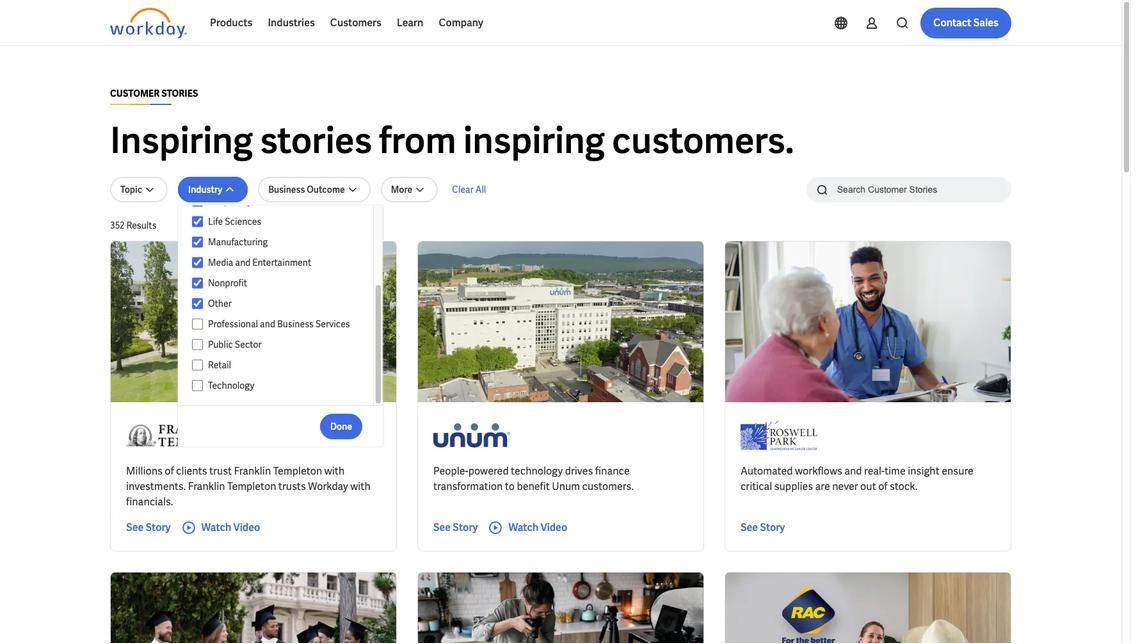 Task type: locate. For each thing, give the bounding box(es) containing it.
video down unum
[[541, 521, 568, 534]]

franklin
[[234, 464, 271, 478], [188, 480, 225, 493]]

automated workflows and real-time insight ensure critical supplies are never out of stock.
[[741, 464, 974, 493]]

and up never
[[845, 464, 863, 478]]

2 watch video from the left
[[509, 521, 568, 534]]

benefit
[[517, 480, 550, 493]]

3 story from the left
[[760, 521, 786, 534]]

watch video down millions of clients trust franklin templeton with investments. franklin templeton trusts workday with financials.
[[201, 521, 260, 534]]

see
[[126, 521, 144, 534], [434, 521, 451, 534], [741, 521, 758, 534]]

company button
[[431, 8, 491, 38]]

see story for millions of clients trust franklin templeton with investments. franklin templeton trusts workday with financials.
[[126, 521, 171, 534]]

see down "transformation"
[[434, 521, 451, 534]]

1 horizontal spatial franklin
[[234, 464, 271, 478]]

1 vertical spatial business
[[277, 318, 314, 330]]

0 vertical spatial business
[[268, 184, 305, 195]]

workday
[[308, 480, 348, 493]]

1 story from the left
[[146, 521, 171, 534]]

2 see story from the left
[[434, 521, 478, 534]]

0 horizontal spatial story
[[146, 521, 171, 534]]

1 watch video from the left
[[201, 521, 260, 534]]

None checkbox
[[192, 195, 203, 207], [192, 216, 203, 227], [192, 236, 203, 248], [192, 257, 203, 268], [192, 318, 203, 330], [192, 339, 203, 350], [192, 359, 203, 371], [192, 380, 203, 391], [192, 195, 203, 207], [192, 216, 203, 227], [192, 236, 203, 248], [192, 257, 203, 268], [192, 318, 203, 330], [192, 339, 203, 350], [192, 359, 203, 371], [192, 380, 203, 391]]

0 horizontal spatial see
[[126, 521, 144, 534]]

2 horizontal spatial and
[[845, 464, 863, 478]]

2 story from the left
[[453, 521, 478, 534]]

watch down millions of clients trust franklin templeton with investments. franklin templeton trusts workday with financials.
[[201, 521, 231, 534]]

story down financials.
[[146, 521, 171, 534]]

2 horizontal spatial see story link
[[741, 520, 786, 535]]

1 watch video link from the left
[[181, 520, 260, 535]]

story down "transformation"
[[453, 521, 478, 534]]

2 vertical spatial and
[[845, 464, 863, 478]]

watch video link down benefit at the left bottom of page
[[488, 520, 568, 535]]

352 results
[[110, 220, 157, 231]]

with
[[324, 464, 345, 478], [350, 480, 371, 493]]

templeton up trusts in the left bottom of the page
[[273, 464, 322, 478]]

3 see story link from the left
[[741, 520, 786, 535]]

watch video for unum
[[509, 521, 568, 534]]

story for people-powered technology drives finance transformation to benefit unum customers.
[[453, 521, 478, 534]]

1 see story from the left
[[126, 521, 171, 534]]

0 vertical spatial of
[[165, 464, 174, 478]]

1 video from the left
[[233, 521, 260, 534]]

sector
[[235, 339, 262, 350]]

out
[[861, 480, 877, 493]]

see story down financials.
[[126, 521, 171, 534]]

inspiring
[[464, 117, 605, 164]]

1 horizontal spatial story
[[453, 521, 478, 534]]

nonprofit link
[[203, 275, 361, 291]]

0 vertical spatial and
[[235, 257, 251, 268]]

watch video link
[[181, 520, 260, 535], [488, 520, 568, 535]]

2 horizontal spatial see story
[[741, 521, 786, 534]]

watch video down benefit at the left bottom of page
[[509, 521, 568, 534]]

1 horizontal spatial see story link
[[434, 520, 478, 535]]

life
[[208, 216, 223, 227]]

topic button
[[110, 177, 168, 202]]

industries button
[[260, 8, 323, 38]]

insight
[[908, 464, 940, 478]]

see story
[[126, 521, 171, 534], [434, 521, 478, 534], [741, 521, 786, 534]]

352
[[110, 220, 125, 231]]

see story link for millions of clients trust franklin templeton with investments. franklin templeton trusts workday with financials.
[[126, 520, 171, 535]]

customer stories
[[110, 88, 198, 99]]

retail link
[[203, 357, 361, 373]]

1 horizontal spatial watch
[[509, 521, 539, 534]]

watch for franklin
[[201, 521, 231, 534]]

time
[[885, 464, 906, 478]]

0 horizontal spatial watch video
[[201, 521, 260, 534]]

outcome
[[307, 184, 345, 195]]

watch video
[[201, 521, 260, 534], [509, 521, 568, 534]]

with up workday
[[324, 464, 345, 478]]

0 horizontal spatial watch
[[201, 521, 231, 534]]

of
[[165, 464, 174, 478], [879, 480, 888, 493]]

business up public sector link
[[277, 318, 314, 330]]

franklin down trust
[[188, 480, 225, 493]]

done
[[330, 420, 352, 432]]

see story link down "transformation"
[[434, 520, 478, 535]]

products
[[210, 16, 253, 29]]

None checkbox
[[192, 277, 203, 289], [192, 298, 203, 309], [192, 277, 203, 289], [192, 298, 203, 309]]

hospitality link
[[203, 193, 361, 209]]

see story link down critical
[[741, 520, 786, 535]]

services
[[316, 318, 350, 330]]

real-
[[865, 464, 885, 478]]

1 horizontal spatial of
[[879, 480, 888, 493]]

1 horizontal spatial video
[[541, 521, 568, 534]]

see story down "transformation"
[[434, 521, 478, 534]]

0 horizontal spatial see story
[[126, 521, 171, 534]]

0 vertical spatial with
[[324, 464, 345, 478]]

customers.
[[612, 117, 795, 164], [583, 480, 634, 493]]

0 horizontal spatial and
[[235, 257, 251, 268]]

unum image
[[434, 418, 510, 453]]

1 horizontal spatial watch video
[[509, 521, 568, 534]]

customers. inside people-powered technology drives finance transformation to benefit unum customers.
[[583, 480, 634, 493]]

done button
[[320, 413, 363, 439]]

0 horizontal spatial video
[[233, 521, 260, 534]]

customer
[[110, 88, 160, 99]]

and down manufacturing
[[235, 257, 251, 268]]

financials.
[[126, 495, 173, 509]]

1 watch from the left
[[201, 521, 231, 534]]

business up the life sciences link
[[268, 184, 305, 195]]

1 horizontal spatial and
[[260, 318, 275, 330]]

2 video from the left
[[541, 521, 568, 534]]

technology link
[[203, 378, 361, 393]]

of right out
[[879, 480, 888, 493]]

story
[[146, 521, 171, 534], [453, 521, 478, 534], [760, 521, 786, 534]]

2 watch video link from the left
[[488, 520, 568, 535]]

customers
[[330, 16, 382, 29]]

watch down benefit at the left bottom of page
[[509, 521, 539, 534]]

and inside automated workflows and real-time insight ensure critical supplies are never out of stock.
[[845, 464, 863, 478]]

clear all button
[[449, 177, 490, 202]]

video for franklin
[[233, 521, 260, 534]]

1 vertical spatial and
[[260, 318, 275, 330]]

1 horizontal spatial watch video link
[[488, 520, 568, 535]]

2 watch from the left
[[509, 521, 539, 534]]

transformation
[[434, 480, 503, 493]]

franklin right trust
[[234, 464, 271, 478]]

see story link
[[126, 520, 171, 535], [434, 520, 478, 535], [741, 520, 786, 535]]

professional and business services link
[[203, 316, 361, 332]]

2 horizontal spatial see
[[741, 521, 758, 534]]

Search Customer Stories text field
[[830, 178, 987, 200]]

investments.
[[126, 480, 186, 493]]

1 see story link from the left
[[126, 520, 171, 535]]

public sector link
[[203, 337, 361, 352]]

life sciences
[[208, 216, 262, 227]]

0 horizontal spatial see story link
[[126, 520, 171, 535]]

1 horizontal spatial see story
[[434, 521, 478, 534]]

with right workday
[[350, 480, 371, 493]]

1 vertical spatial with
[[350, 480, 371, 493]]

story down critical
[[760, 521, 786, 534]]

0 horizontal spatial with
[[324, 464, 345, 478]]

professional
[[208, 318, 258, 330]]

see down financials.
[[126, 521, 144, 534]]

0 horizontal spatial of
[[165, 464, 174, 478]]

watch video link down millions of clients trust franklin templeton with investments. franklin templeton trusts workday with financials.
[[181, 520, 260, 535]]

0 horizontal spatial watch video link
[[181, 520, 260, 535]]

and
[[235, 257, 251, 268], [260, 318, 275, 330], [845, 464, 863, 478]]

1 horizontal spatial see
[[434, 521, 451, 534]]

see story down critical
[[741, 521, 786, 534]]

contact sales
[[934, 16, 999, 29]]

media and entertainment
[[208, 257, 311, 268]]

1 vertical spatial of
[[879, 480, 888, 493]]

and up public sector link
[[260, 318, 275, 330]]

and for media
[[235, 257, 251, 268]]

0 horizontal spatial franklin
[[188, 480, 225, 493]]

automated
[[741, 464, 793, 478]]

1 vertical spatial customers.
[[583, 480, 634, 493]]

powered
[[469, 464, 509, 478]]

templeton down trust
[[227, 480, 276, 493]]

1 see from the left
[[126, 521, 144, 534]]

2 horizontal spatial story
[[760, 521, 786, 534]]

inspiring stories from inspiring customers.
[[110, 117, 795, 164]]

see story link down financials.
[[126, 520, 171, 535]]

2 see from the left
[[434, 521, 451, 534]]

of up investments.
[[165, 464, 174, 478]]

all
[[476, 184, 486, 195]]

video down millions of clients trust franklin templeton with investments. franklin templeton trusts workday with financials.
[[233, 521, 260, 534]]

see down critical
[[741, 521, 758, 534]]

trust
[[209, 464, 232, 478]]

business
[[268, 184, 305, 195], [277, 318, 314, 330]]

1 vertical spatial templeton
[[227, 480, 276, 493]]

industry button
[[178, 177, 248, 202]]

watch
[[201, 521, 231, 534], [509, 521, 539, 534]]

stories
[[260, 117, 372, 164]]

manufacturing link
[[203, 234, 361, 250]]

2 see story link from the left
[[434, 520, 478, 535]]

1 horizontal spatial with
[[350, 480, 371, 493]]



Task type: vqa. For each thing, say whether or not it's contained in the screenshot.
Creating a Workday That's Accessible to All
no



Task type: describe. For each thing, give the bounding box(es) containing it.
clear
[[452, 184, 474, 195]]

learn
[[397, 16, 424, 29]]

unum
[[552, 480, 580, 493]]

public sector
[[208, 339, 262, 350]]

are
[[816, 480, 831, 493]]

of inside millions of clients trust franklin templeton with investments. franklin templeton trusts workday with financials.
[[165, 464, 174, 478]]

see story for people-powered technology drives finance transformation to benefit unum customers.
[[434, 521, 478, 534]]

technology
[[511, 464, 563, 478]]

drives
[[565, 464, 593, 478]]

technology
[[208, 380, 254, 391]]

retail
[[208, 359, 231, 371]]

results
[[126, 220, 157, 231]]

see story link for people-powered technology drives finance transformation to benefit unum customers.
[[434, 520, 478, 535]]

topic
[[120, 184, 142, 195]]

watch video for franklin
[[201, 521, 260, 534]]

entertainment
[[253, 257, 311, 268]]

of inside automated workflows and real-time insight ensure critical supplies are never out of stock.
[[879, 480, 888, 493]]

supplies
[[775, 480, 814, 493]]

stories
[[161, 88, 198, 99]]

and for professional
[[260, 318, 275, 330]]

nonprofit
[[208, 277, 247, 289]]

millions
[[126, 464, 163, 478]]

other
[[208, 298, 232, 309]]

3 see from the left
[[741, 521, 758, 534]]

trusts
[[279, 480, 306, 493]]

public
[[208, 339, 233, 350]]

0 vertical spatial customers.
[[612, 117, 795, 164]]

sales
[[974, 16, 999, 29]]

business outcome button
[[258, 177, 371, 202]]

3 see story from the left
[[741, 521, 786, 534]]

learn button
[[389, 8, 431, 38]]

watch video link for unum
[[488, 520, 568, 535]]

to
[[505, 480, 515, 493]]

video for unum
[[541, 521, 568, 534]]

millions of clients trust franklin templeton with investments. franklin templeton trusts workday with financials.
[[126, 464, 371, 509]]

0 vertical spatial franklin
[[234, 464, 271, 478]]

business inside button
[[268, 184, 305, 195]]

1 vertical spatial franklin
[[188, 480, 225, 493]]

inspiring
[[110, 117, 253, 164]]

stock.
[[890, 480, 918, 493]]

business outcome
[[268, 184, 345, 195]]

franklin templeton companies, llc image
[[126, 418, 239, 453]]

media
[[208, 257, 233, 268]]

story for millions of clients trust franklin templeton with investments. franklin templeton trusts workday with financials.
[[146, 521, 171, 534]]

professional and business services
[[208, 318, 350, 330]]

0 vertical spatial templeton
[[273, 464, 322, 478]]

watch for unum
[[509, 521, 539, 534]]

other link
[[203, 296, 361, 311]]

contact sales link
[[921, 8, 1012, 38]]

industries
[[268, 16, 315, 29]]

people-powered technology drives finance transformation to benefit unum customers.
[[434, 464, 634, 493]]

more button
[[381, 177, 438, 202]]

manufacturing
[[208, 236, 268, 248]]

see for people-powered technology drives finance transformation to benefit unum customers.
[[434, 521, 451, 534]]

ensure
[[942, 464, 974, 478]]

workflows
[[795, 464, 843, 478]]

people-
[[434, 464, 469, 478]]

customers button
[[323, 8, 389, 38]]

go to the homepage image
[[110, 8, 187, 38]]

company
[[439, 16, 484, 29]]

life sciences link
[[203, 214, 361, 229]]

clients
[[176, 464, 207, 478]]

products button
[[202, 8, 260, 38]]

media and entertainment link
[[203, 255, 361, 270]]

from
[[379, 117, 456, 164]]

industry
[[188, 184, 222, 195]]

finance
[[596, 464, 630, 478]]

sciences
[[225, 216, 262, 227]]

hospitality
[[208, 195, 252, 207]]

clear all
[[452, 184, 486, 195]]

roswell park comprehensive cancer center (roswell park cancer institute) image
[[741, 418, 818, 453]]

watch video link for franklin
[[181, 520, 260, 535]]

see for millions of clients trust franklin templeton with investments. franklin templeton trusts workday with financials.
[[126, 521, 144, 534]]

critical
[[741, 480, 773, 493]]

more
[[391, 184, 413, 195]]

contact
[[934, 16, 972, 29]]

never
[[833, 480, 859, 493]]



